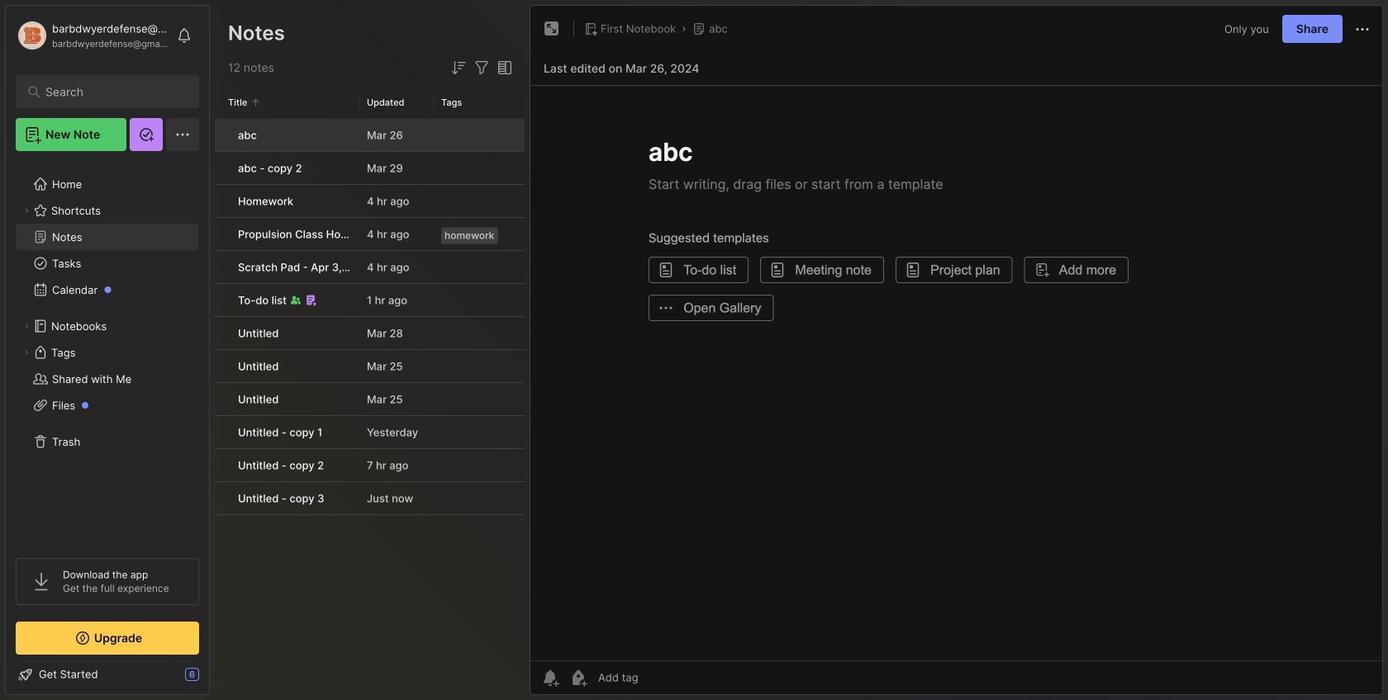 Task type: vqa. For each thing, say whether or not it's contained in the screenshot.
Trash link
no



Task type: describe. For each thing, give the bounding box(es) containing it.
none search field inside the main element
[[45, 82, 177, 102]]

Account field
[[16, 19, 169, 52]]

View options field
[[492, 58, 515, 78]]

10 cell from the top
[[215, 416, 228, 449]]

click to collapse image
[[209, 670, 221, 690]]

Search text field
[[45, 84, 177, 100]]

7 cell from the top
[[215, 317, 228, 350]]

5 cell from the top
[[215, 251, 228, 283]]

tree inside the main element
[[6, 161, 209, 544]]

12 cell from the top
[[215, 483, 228, 515]]

6 cell from the top
[[215, 284, 228, 317]]

Help and Learning task checklist field
[[6, 662, 209, 688]]

2 cell from the top
[[215, 152, 228, 184]]

Note Editor text field
[[531, 85, 1383, 661]]



Task type: locate. For each thing, give the bounding box(es) containing it.
4 cell from the top
[[215, 218, 228, 250]]

8 cell from the top
[[215, 350, 228, 383]]

More actions field
[[1353, 19, 1373, 39]]

main element
[[0, 0, 215, 701]]

tree
[[6, 161, 209, 544]]

Add filters field
[[472, 58, 492, 78]]

add tag image
[[569, 669, 588, 688]]

row group
[[215, 119, 525, 516]]

Add tag field
[[597, 671, 721, 685]]

expand notebooks image
[[21, 321, 31, 331]]

note window element
[[530, 5, 1383, 700]]

cell
[[215, 119, 228, 151], [215, 152, 228, 184], [215, 185, 228, 217], [215, 218, 228, 250], [215, 251, 228, 283], [215, 284, 228, 317], [215, 317, 228, 350], [215, 350, 228, 383], [215, 383, 228, 416], [215, 416, 228, 449], [215, 450, 228, 482], [215, 483, 228, 515]]

None search field
[[45, 82, 177, 102]]

more actions image
[[1353, 19, 1373, 39]]

expand tags image
[[21, 348, 31, 358]]

11 cell from the top
[[215, 450, 228, 482]]

9 cell from the top
[[215, 383, 228, 416]]

3 cell from the top
[[215, 185, 228, 217]]

Sort options field
[[449, 58, 469, 78]]

1 cell from the top
[[215, 119, 228, 151]]

add a reminder image
[[540, 669, 560, 688]]

expand note image
[[542, 19, 562, 39]]

add filters image
[[472, 58, 492, 78]]



